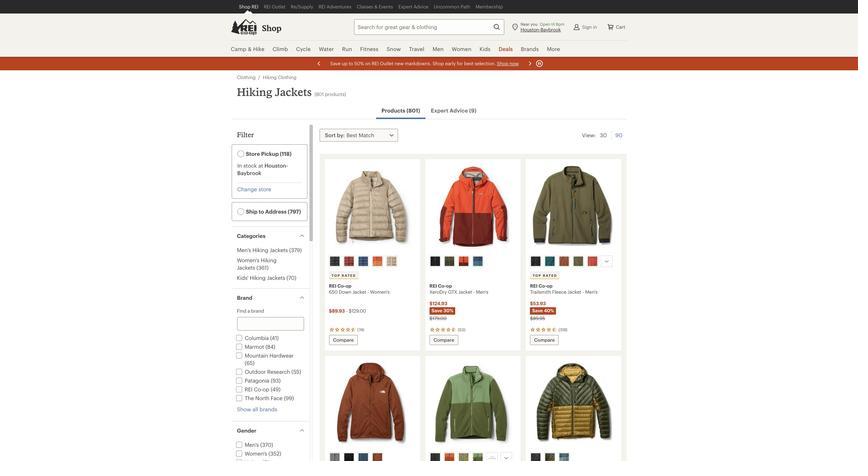 Task type: locate. For each thing, give the bounding box(es) containing it.
deals
[[499, 46, 513, 52]]

1 horizontal spatial top rated
[[533, 274, 558, 278]]

Find a brand text field
[[237, 317, 304, 331]]

0 horizontal spatial outlet
[[272, 4, 286, 9]]

2 compare from the left
[[434, 337, 455, 343]]

0 horizontal spatial rated
[[342, 274, 356, 278]]

top rated down cabin wood image
[[332, 274, 356, 278]]

baybrook inside houston- baybrook
[[237, 170, 262, 176]]

jacket right the gtx
[[459, 289, 472, 295]]

0 vertical spatial outlet
[[272, 4, 286, 9]]

compare down $89.95
[[534, 337, 555, 343]]

(370)
[[260, 442, 273, 448]]

top for rei co-op trailsmith fleece jacket - men's
[[533, 274, 542, 278]]

jacket right fleece
[[568, 289, 582, 295]]

1 rated from the left
[[342, 274, 356, 278]]

rei adventures
[[319, 4, 352, 9]]

top rated
[[332, 274, 356, 278], [533, 274, 558, 278]]

None search field
[[342, 19, 505, 35]]

co- for xerodry
[[438, 283, 446, 289]]

2 horizontal spatial jacket
[[568, 289, 582, 295]]

co- inside rei co-op 650 down jacket - women's
[[338, 283, 346, 289]]

2 top from the left
[[533, 274, 542, 278]]

rei left rei outlet
[[252, 4, 259, 9]]

2 rated from the left
[[543, 274, 558, 278]]

jacket right down
[[353, 289, 366, 295]]

rei co-op, go to rei.com home page link
[[231, 19, 257, 35]]

advice up the search for great gear & clothing text box
[[414, 4, 429, 9]]

- inside rei co-op 650 down jacket - women's
[[368, 289, 369, 295]]

shop rei
[[239, 4, 259, 9]]

products (801) button
[[376, 104, 426, 119]]

/
[[258, 74, 260, 80]]

hiking right "/"
[[263, 74, 277, 80]]

expert
[[399, 4, 413, 9], [431, 107, 449, 114]]

3 compare button from the left
[[530, 335, 559, 346]]

hiking
[[263, 74, 277, 80], [237, 86, 272, 98], [253, 247, 268, 253], [261, 257, 277, 264], [250, 275, 266, 281]]

the north face canyonlands fleece hoodie - men's 0 image
[[329, 360, 416, 450]]

camp
[[231, 46, 247, 52]]

black image left shaded olive icon
[[431, 257, 440, 266]]

1 vertical spatial &
[[248, 46, 252, 52]]

advice inside shop banner
[[414, 4, 429, 9]]

sign in link
[[570, 20, 600, 34]]

2 jacket from the left
[[459, 289, 472, 295]]

patagonia link
[[235, 378, 270, 384]]

more
[[547, 46, 561, 52]]

climb
[[273, 46, 288, 52]]

0 horizontal spatial top
[[332, 274, 341, 278]]

jacket inside 'rei co-op trailsmith fleece jacket - men's'
[[568, 289, 582, 295]]

1 horizontal spatial compare button
[[430, 335, 459, 346]]

jacket inside rei co-op xerodry gtx jacket - men's
[[459, 289, 472, 295]]

co- inside 'rei co-op trailsmith fleece jacket - men's'
[[539, 283, 547, 289]]

brands button
[[517, 41, 543, 58]]

- right fleece
[[583, 289, 584, 295]]

kids'
[[237, 275, 249, 281]]

30%
[[444, 308, 454, 314]]

houston- down you on the right of page
[[521, 27, 541, 32]]

rei up xerodry
[[430, 283, 437, 289]]

outlet inside shop banner
[[272, 4, 286, 9]]

2 vertical spatial women's
[[245, 451, 267, 457]]

change store button
[[237, 186, 272, 193]]

0 horizontal spatial &
[[248, 46, 252, 52]]

a
[[248, 308, 250, 314]]

houston-
[[521, 27, 541, 32], [265, 162, 288, 169]]

jacket
[[353, 289, 366, 295], [459, 289, 472, 295], [568, 289, 582, 295]]

1 horizontal spatial compare
[[434, 337, 455, 343]]

compare button down (53)
[[430, 335, 459, 346]]

op for gtx
[[446, 283, 452, 289]]

1 horizontal spatial baybrook
[[541, 27, 561, 32]]

woodland olive/ryegrass green image
[[473, 454, 483, 462]]

rei right on
[[372, 61, 379, 66]]

shop left early
[[433, 61, 444, 66]]

1 compare from the left
[[333, 337, 354, 343]]

women's inside women's hiking jackets
[[237, 257, 259, 264]]

outlet
[[272, 4, 286, 9], [380, 61, 394, 66]]

clothing / hiking clothing
[[237, 74, 297, 80]]

outlet up shop link on the top of the page
[[272, 4, 286, 9]]

women's down washed orange/copper clay image
[[370, 289, 390, 295]]

top up trailsmith
[[533, 274, 542, 278]]

0 horizontal spatial baybrook
[[237, 170, 262, 176]]

the
[[245, 395, 254, 402]]

men's (370) women's (352)
[[245, 442, 281, 457]]

hiking inside women's hiking jackets
[[261, 257, 277, 264]]

- inside 'rei co-op trailsmith fleece jacket - men's'
[[583, 289, 584, 295]]

group
[[328, 255, 417, 269], [428, 255, 518, 269], [529, 255, 618, 269], [328, 451, 417, 462], [428, 451, 518, 462], [529, 451, 618, 462]]

2 horizontal spatial save
[[532, 308, 543, 314]]

columbia (41) marmot (84) mountain hardwear (65) outdoor research (55) patagonia (93) rei co-op (49) the north face (99)
[[245, 335, 301, 402]]

women's inside men's (370) women's (352)
[[245, 451, 267, 457]]

cabin wood image
[[344, 257, 354, 266]]

1 horizontal spatial expert
[[431, 107, 449, 114]]

1 horizontal spatial to
[[349, 61, 353, 66]]

rated for down
[[342, 274, 356, 278]]

1 horizontal spatial rated
[[543, 274, 558, 278]]

0 horizontal spatial advice
[[414, 4, 429, 9]]

top rated for trailsmith
[[533, 274, 558, 278]]

compare button down (318) at bottom
[[530, 335, 559, 346]]

jackets inside women's hiking jackets
[[237, 265, 255, 271]]

$89.95
[[530, 316, 545, 322]]

to right up
[[349, 61, 353, 66]]

0 horizontal spatial jacket
[[353, 289, 366, 295]]

1 jacket from the left
[[353, 289, 366, 295]]

clothing left "/"
[[237, 74, 256, 80]]

black image left sea forest icon
[[531, 257, 541, 266]]

black image for (53)
[[431, 257, 440, 266]]

rei inside columbia (41) marmot (84) mountain hardwear (65) outdoor research (55) patagonia (93) rei co-op (49) the north face (99)
[[245, 386, 253, 393]]

(118)
[[280, 151, 292, 157]]

near you open til 8pm houston-baybrook
[[521, 21, 565, 32]]

expert right (801)
[[431, 107, 449, 114]]

hiking down the (361)
[[250, 275, 266, 281]]

brand
[[237, 295, 253, 301]]

rated
[[342, 274, 356, 278], [543, 274, 558, 278]]

1 vertical spatial expert
[[431, 107, 449, 114]]

1 vertical spatial baybrook
[[237, 170, 262, 176]]

expert advice
[[399, 4, 429, 9]]

1 horizontal spatial houston-
[[521, 27, 541, 32]]

rei
[[252, 4, 259, 9], [264, 4, 271, 9], [319, 4, 326, 9], [372, 61, 379, 66], [329, 283, 337, 289], [430, 283, 437, 289], [530, 283, 538, 289], [245, 386, 253, 393]]

$124.93
[[430, 301, 448, 307]]

black image
[[330, 257, 340, 266], [431, 257, 440, 266], [531, 257, 541, 266], [531, 454, 541, 462]]

save for $53.93
[[532, 308, 543, 314]]

hiking up the (361)
[[261, 257, 277, 264]]

co- inside rei co-op xerodry gtx jacket - men's
[[438, 283, 446, 289]]

expert inside shop banner
[[399, 4, 413, 9]]

black image for - $129.00
[[330, 257, 340, 266]]

water button
[[315, 41, 338, 58]]

water
[[319, 46, 334, 52]]

op up the gtx
[[446, 283, 452, 289]]

save for $124.93
[[432, 308, 443, 314]]

op inside 'rei co-op trailsmith fleece jacket - men's'
[[547, 283, 553, 289]]

travel button
[[405, 41, 429, 58]]

$179.00
[[430, 316, 447, 322]]

rei up the
[[245, 386, 253, 393]]

2 clothing from the left
[[278, 74, 297, 80]]

rei up 650
[[329, 283, 337, 289]]

0 horizontal spatial compare button
[[329, 335, 358, 346]]

jacket inside rei co-op 650 down jacket - women's
[[353, 289, 366, 295]]

previous message image
[[315, 60, 323, 68]]

women's hiking jackets link
[[237, 257, 277, 271]]

none field inside shop banner
[[354, 19, 505, 35]]

(55)
[[292, 369, 301, 375]]

0 vertical spatial women's
[[237, 257, 259, 264]]

(84)
[[266, 344, 275, 350]]

classes
[[357, 4, 373, 9]]

0 horizontal spatial houston-
[[265, 162, 288, 169]]

women's
[[237, 257, 259, 264], [370, 289, 390, 295], [245, 451, 267, 457]]

travel
[[409, 46, 425, 52]]

None field
[[354, 19, 505, 35]]

- inside rei co-op xerodry gtx jacket - men's
[[474, 289, 475, 295]]

0 horizontal spatial compare
[[333, 337, 354, 343]]

jackets for women's hiking jackets
[[237, 265, 255, 271]]

& left the events
[[375, 4, 378, 9]]

op up trailsmith
[[547, 283, 553, 289]]

rated down cabin wood image
[[342, 274, 356, 278]]

save inside promotional messages marquee
[[330, 61, 341, 66]]

columbia
[[245, 335, 269, 341]]

outlet left new
[[380, 61, 394, 66]]

1 horizontal spatial advice
[[450, 107, 468, 114]]

0 horizontal spatial to
[[259, 208, 264, 215]]

op
[[346, 283, 352, 289], [446, 283, 452, 289], [547, 283, 553, 289], [263, 386, 269, 393]]

0 horizontal spatial top rated
[[332, 274, 356, 278]]

advice inside button
[[450, 107, 468, 114]]

in
[[593, 24, 597, 30]]

3 compare from the left
[[534, 337, 555, 343]]

group for rei co-op magma 850 down hoodie - men's 0 image
[[529, 451, 618, 462]]

cycle
[[296, 46, 311, 52]]

2 horizontal spatial compare
[[534, 337, 555, 343]]

op up down
[[346, 283, 352, 289]]

to right ship
[[259, 208, 264, 215]]

op inside rei co-op xerodry gtx jacket - men's
[[446, 283, 452, 289]]

- for down
[[368, 289, 369, 295]]

jackets up the kids'
[[237, 265, 255, 271]]

1 horizontal spatial jacket
[[459, 289, 472, 295]]

products)
[[325, 91, 346, 97]]

black image left cabin wood image
[[330, 257, 340, 266]]

jackets left (70)
[[267, 275, 285, 281]]

saragasso sea image
[[359, 257, 368, 266]]

hike
[[253, 46, 265, 52]]

(53)
[[458, 328, 466, 332]]

jackets for kids' hiking jackets (70)
[[267, 275, 285, 281]]

top rated down sea forest icon
[[533, 274, 558, 278]]

advice left (9)
[[450, 107, 468, 114]]

50%
[[354, 61, 364, 66]]

0 horizontal spatial clothing
[[237, 74, 256, 80]]

houston- down the pickup
[[265, 162, 288, 169]]

co-
[[338, 283, 346, 289], [438, 283, 446, 289], [539, 283, 547, 289], [254, 386, 263, 393]]

women's link
[[235, 451, 267, 457]]

expert right the events
[[399, 4, 413, 9]]

rei up trailsmith
[[530, 283, 538, 289]]

next message image
[[526, 60, 534, 68]]

men's up the women's link
[[245, 442, 259, 448]]

1 horizontal spatial save
[[432, 308, 443, 314]]

2 compare button from the left
[[430, 335, 459, 346]]

pause banner message scrolling image
[[536, 60, 544, 68]]

- right down
[[368, 289, 369, 295]]

3 jacket from the left
[[568, 289, 582, 295]]

brands
[[521, 46, 539, 52]]

group for the north face canyonlands fleece hoodie - men's 0 image in the bottom left of the page
[[328, 451, 417, 462]]

expert inside button
[[431, 107, 449, 114]]

save down the $124.93
[[432, 308, 443, 314]]

houston- inside houston- baybrook
[[265, 162, 288, 169]]

group for rei co-op 650 down jacket - women's 0 image in the left of the page
[[328, 255, 417, 269]]

washed orange/copper clay image
[[373, 257, 382, 266]]

houston- baybrook
[[237, 162, 288, 176]]

rei inside rei co-op xerodry gtx jacket - men's
[[430, 283, 437, 289]]

dark rust/orange calcite image
[[445, 454, 454, 462]]

-
[[368, 289, 369, 295], [474, 289, 475, 295], [583, 289, 584, 295], [346, 308, 348, 314]]

save inside the $53.93 save 40% $89.95
[[532, 308, 543, 314]]

deals button
[[495, 41, 517, 58]]

sea forest image
[[546, 257, 555, 266]]

compare button
[[329, 335, 358, 346], [430, 335, 459, 346], [530, 335, 559, 346]]

0 vertical spatial expert
[[399, 4, 413, 9]]

2 top rated from the left
[[533, 274, 558, 278]]

1 vertical spatial women's
[[370, 289, 390, 295]]

group for rei co-op trailmade fleece jacket - men's 0 'image'
[[428, 451, 518, 462]]

save left up
[[330, 61, 341, 66]]

men's down red cascade image
[[586, 289, 598, 295]]

hiking up the women's hiking jackets link
[[253, 247, 268, 253]]

co- up trailsmith
[[539, 283, 547, 289]]

gtx
[[448, 289, 458, 295]]

- right the gtx
[[474, 289, 475, 295]]

0 horizontal spatial expert
[[399, 4, 413, 9]]

shop down rei outlet link
[[262, 23, 282, 33]]

compare button down (74)
[[329, 335, 358, 346]]

baybrook down the til
[[541, 27, 561, 32]]

expand color swatches image
[[603, 258, 611, 266]]

Search for great gear & clothing text field
[[354, 19, 505, 35]]

houston- inside near you open til 8pm houston-baybrook
[[521, 27, 541, 32]]

(99)
[[284, 395, 294, 402]]

(70)
[[287, 275, 296, 281]]

2 horizontal spatial compare button
[[530, 335, 559, 346]]

compare down $89.93 - $129.00
[[333, 337, 354, 343]]

best
[[464, 61, 474, 66]]

shop link
[[262, 23, 282, 33]]

top rated for 650
[[332, 274, 356, 278]]

1 horizontal spatial &
[[375, 4, 378, 9]]

store
[[246, 151, 260, 157]]

0 horizontal spatial save
[[330, 61, 341, 66]]

men's right the gtx
[[476, 289, 489, 295]]

women's down men's 'link'
[[245, 451, 267, 457]]

jackets down hiking clothing link
[[275, 86, 312, 98]]

women's up the (361)
[[237, 257, 259, 264]]

1 vertical spatial houston-
[[265, 162, 288, 169]]

0 vertical spatial advice
[[414, 4, 429, 9]]

op inside rei co-op 650 down jacket - women's
[[346, 283, 352, 289]]

address
[[265, 208, 287, 215]]

compare down $179.00
[[434, 337, 455, 343]]

save inside the $124.93 save 30% $179.00
[[432, 308, 443, 314]]

you
[[531, 21, 538, 26]]

co- up the north face "link" on the bottom of the page
[[254, 386, 263, 393]]

(361)
[[257, 265, 269, 271]]

1 horizontal spatial top
[[533, 274, 542, 278]]

co- up down
[[338, 283, 346, 289]]

baybrook down stock
[[237, 170, 262, 176]]

men's hiking jackets link
[[237, 247, 288, 253]]

1 horizontal spatial clothing
[[278, 74, 297, 80]]

tnf medium grey heather image
[[330, 454, 340, 462]]

& for classes
[[375, 4, 378, 9]]

1 vertical spatial advice
[[450, 107, 468, 114]]

0 vertical spatial &
[[375, 4, 378, 9]]

0 vertical spatial houston-
[[521, 27, 541, 32]]

advice for expert advice (9)
[[450, 107, 468, 114]]

1 horizontal spatial outlet
[[380, 61, 394, 66]]

shady blue heather image
[[359, 454, 368, 462]]

compare
[[333, 337, 354, 343], [434, 337, 455, 343], [534, 337, 555, 343]]

1 clothing from the left
[[237, 74, 256, 80]]

rei co-op trailmade fleece jacket - men's 0 image
[[430, 360, 517, 450]]

run
[[342, 46, 352, 52]]

co- up xerodry
[[438, 283, 446, 289]]

search image
[[493, 23, 501, 31]]

$129.00
[[349, 308, 366, 314]]

kids button
[[476, 41, 495, 58]]

kids' hiking jackets link
[[237, 275, 285, 281]]

women
[[452, 46, 472, 52]]

1 top from the left
[[332, 274, 341, 278]]

op up north
[[263, 386, 269, 393]]

top up 650
[[332, 274, 341, 278]]

baybrook inside near you open til 8pm houston-baybrook
[[541, 27, 561, 32]]

research
[[267, 369, 290, 375]]

jackets down categories dropdown button
[[270, 247, 288, 253]]

1 vertical spatial to
[[259, 208, 264, 215]]

& inside dropdown button
[[248, 46, 252, 52]]

show
[[237, 406, 251, 413]]

hiking for kids'
[[250, 275, 266, 281]]

clothing up hiking jackets (801 products)
[[278, 74, 297, 80]]

co- inside columbia (41) marmot (84) mountain hardwear (65) outdoor research (55) patagonia (93) rei co-op (49) the north face (99)
[[254, 386, 263, 393]]

promotional messages marquee
[[0, 57, 859, 70]]

clothing link
[[237, 74, 256, 81]]

0 vertical spatial to
[[349, 61, 353, 66]]

1 vertical spatial outlet
[[380, 61, 394, 66]]

solar red/cabin wood image
[[459, 257, 469, 266]]

1 top rated from the left
[[332, 274, 356, 278]]

rated down sea forest icon
[[543, 274, 558, 278]]

blue drift image
[[488, 454, 497, 462]]

outlet inside promotional messages marquee
[[380, 61, 394, 66]]

& left hike at the left
[[248, 46, 252, 52]]

1 compare button from the left
[[329, 335, 358, 346]]

0 vertical spatial baybrook
[[541, 27, 561, 32]]

save down $53.93
[[532, 308, 543, 314]]



Task type: vqa. For each thing, say whether or not it's contained in the screenshot.


Task type: describe. For each thing, give the bounding box(es) containing it.
women button
[[448, 41, 476, 58]]

& for camp
[[248, 46, 252, 52]]

sign in
[[582, 24, 597, 30]]

re/supply
[[291, 4, 313, 9]]

men button
[[429, 41, 448, 58]]

classes & events
[[357, 4, 393, 9]]

shop rei link
[[236, 0, 261, 14]]

run button
[[338, 41, 356, 58]]

rei co-op xerodry gtx jacket - men's
[[430, 283, 489, 295]]

rei outlet
[[264, 4, 286, 9]]

90 link
[[616, 131, 623, 140]]

650
[[329, 289, 338, 295]]

products
[[382, 107, 406, 114]]

tnf black image
[[344, 454, 354, 462]]

$89.93
[[329, 308, 345, 314]]

saragasso sea/shadow bay image
[[473, 257, 483, 266]]

men
[[433, 46, 444, 52]]

path
[[461, 4, 471, 9]]

filter
[[237, 131, 254, 139]]

jacket for gtx
[[459, 289, 472, 295]]

find
[[237, 308, 246, 314]]

rei co-op link
[[235, 386, 269, 393]]

trailsmith
[[530, 289, 551, 295]]

$53.93 save 40% $89.95
[[530, 301, 554, 322]]

hiking jackets (801 products)
[[237, 86, 346, 98]]

face
[[271, 395, 283, 402]]

men's inside rei co-op xerodry gtx jacket - men's
[[476, 289, 489, 295]]

black image for save 40%
[[531, 257, 541, 266]]

shop left now
[[497, 61, 508, 66]]

(352)
[[269, 451, 281, 457]]

to inside 'ship to address (797)' button
[[259, 208, 264, 215]]

op for fleece
[[547, 283, 553, 289]]

rei co-op xerodry gtx jacket - men's 0 image
[[430, 163, 517, 253]]

shaded olive image
[[445, 257, 454, 266]]

hiking for men's
[[253, 247, 268, 253]]

group for rei co-op trailsmith fleece jacket - men's 0 image
[[529, 255, 618, 269]]

ship
[[246, 208, 258, 215]]

cart link
[[603, 19, 630, 35]]

shop banner
[[0, 0, 859, 58]]

shop up "rei co-op, go to rei.com home page" image
[[239, 4, 251, 9]]

down
[[339, 289, 352, 295]]

hiking clothing link
[[263, 74, 297, 81]]

rei left adventures
[[319, 4, 326, 9]]

(74)
[[358, 328, 364, 332]]

compare button for save 40%
[[530, 335, 559, 346]]

hiking down "/"
[[237, 86, 272, 98]]

group for "rei co-op xerodry gtx jacket - men's 0" image
[[428, 255, 518, 269]]

op for down
[[346, 283, 352, 289]]

for
[[457, 61, 463, 66]]

compare for save 40%
[[534, 337, 555, 343]]

compare button for - $129.00
[[329, 335, 358, 346]]

rei outlet link
[[261, 0, 288, 14]]

store pickup (118)
[[245, 151, 292, 157]]

expert advice (9) button
[[426, 104, 482, 118]]

top for rei co-op 650 down jacket - women's
[[332, 274, 341, 278]]

baked earth image
[[560, 257, 569, 266]]

men's hiking jackets (379)
[[237, 247, 302, 253]]

- right $89.93
[[346, 308, 348, 314]]

men's link
[[235, 442, 259, 448]]

membership link
[[473, 0, 506, 14]]

jacket for down
[[353, 289, 366, 295]]

cart
[[616, 24, 626, 30]]

jacket for fleece
[[568, 289, 582, 295]]

rei co-op magma 850 down hoodie - men's 0 image
[[530, 360, 617, 450]]

fitness button
[[356, 41, 383, 58]]

women's inside rei co-op 650 down jacket - women's
[[370, 289, 390, 295]]

- for fleece
[[583, 289, 584, 295]]

brands
[[260, 406, 277, 413]]

rei inside rei co-op 650 down jacket - women's
[[329, 283, 337, 289]]

$89.93 - $129.00
[[329, 308, 366, 314]]

climb button
[[269, 41, 292, 58]]

army cot green image
[[574, 257, 584, 266]]

rei co-op 650 down jacket - women's 0 image
[[329, 163, 416, 253]]

hiking for women's
[[261, 257, 277, 264]]

expand color swatches image
[[503, 455, 511, 462]]

expert advice link
[[396, 0, 431, 14]]

black image left shaded olive/moss shadow image
[[531, 454, 541, 462]]

rei inside 'rei co-op trailsmith fleece jacket - men's'
[[530, 283, 538, 289]]

advice for expert advice
[[414, 4, 429, 9]]

men's inside 'rei co-op trailsmith fleece jacket - men's'
[[586, 289, 598, 295]]

ship to address (797)
[[245, 208, 301, 215]]

brandy brown heather image
[[373, 454, 382, 462]]

rei inside promotional messages marquee
[[372, 61, 379, 66]]

cycle button
[[292, 41, 315, 58]]

to inside promotional messages marquee
[[349, 61, 353, 66]]

the north face link
[[235, 395, 283, 402]]

8pm
[[556, 21, 565, 26]]

$53.93
[[530, 301, 546, 307]]

adventures
[[327, 4, 352, 9]]

black image
[[431, 454, 440, 462]]

change
[[237, 186, 257, 193]]

- for gtx
[[474, 289, 475, 295]]

xerodry
[[430, 289, 447, 295]]

op inside columbia (41) marmot (84) mountain hardwear (65) outdoor research (55) patagonia (93) rei co-op (49) the north face (99)
[[263, 386, 269, 393]]

near
[[521, 21, 530, 26]]

90
[[616, 132, 623, 138]]

(797)
[[288, 208, 301, 215]]

rei co-op trailsmith fleece jacket - men's 0 image
[[530, 163, 617, 253]]

stock
[[244, 162, 257, 169]]

red cascade image
[[588, 257, 598, 266]]

(801)
[[407, 107, 420, 114]]

marmot
[[245, 344, 264, 350]]

pine breeze birch brown image
[[459, 454, 469, 462]]

men's down categories
[[237, 247, 251, 253]]

show all brands
[[237, 406, 277, 413]]

mountain hardwear link
[[235, 353, 294, 359]]

rei co-op, go to rei.com home page image
[[231, 19, 257, 35]]

kids' hiking jackets (70)
[[237, 275, 296, 281]]

shaded olive/moss shadow image
[[546, 454, 555, 462]]

co- for trailsmith
[[539, 283, 547, 289]]

outdoor
[[245, 369, 266, 375]]

products (801)
[[382, 107, 420, 114]]

hardwear
[[270, 353, 294, 359]]

none search field inside shop banner
[[342, 19, 505, 35]]

jackets for men's hiking jackets (379)
[[270, 247, 288, 253]]

sign
[[582, 24, 592, 30]]

find a brand
[[237, 308, 264, 314]]

rated for fleece
[[543, 274, 558, 278]]

brand button
[[232, 289, 310, 307]]

rei co-op trailsmith fleece jacket - men's
[[530, 283, 598, 295]]

camp & hike
[[231, 46, 265, 52]]

compare for - $129.00
[[333, 337, 354, 343]]

in
[[237, 162, 242, 169]]

stone blue/granite peak blue image
[[560, 454, 569, 462]]

save up to 50% on rei outlet new markdowns. shop early for best selection. shop now
[[330, 61, 519, 66]]

columbia link
[[235, 335, 269, 341]]

co- for 650
[[338, 283, 346, 289]]

(93)
[[271, 378, 281, 384]]

all
[[253, 406, 258, 413]]

rei right "shop rei"
[[264, 4, 271, 9]]

men's inside men's (370) women's (352)
[[245, 442, 259, 448]]

snow
[[387, 46, 401, 52]]

mushroom taupe image
[[387, 257, 396, 266]]

expert for expert advice
[[399, 4, 413, 9]]

re/supply link
[[288, 0, 316, 14]]

kids
[[480, 46, 491, 52]]

expert for expert advice (9)
[[431, 107, 449, 114]]

now
[[510, 61, 519, 66]]

fitness
[[360, 46, 379, 52]]



